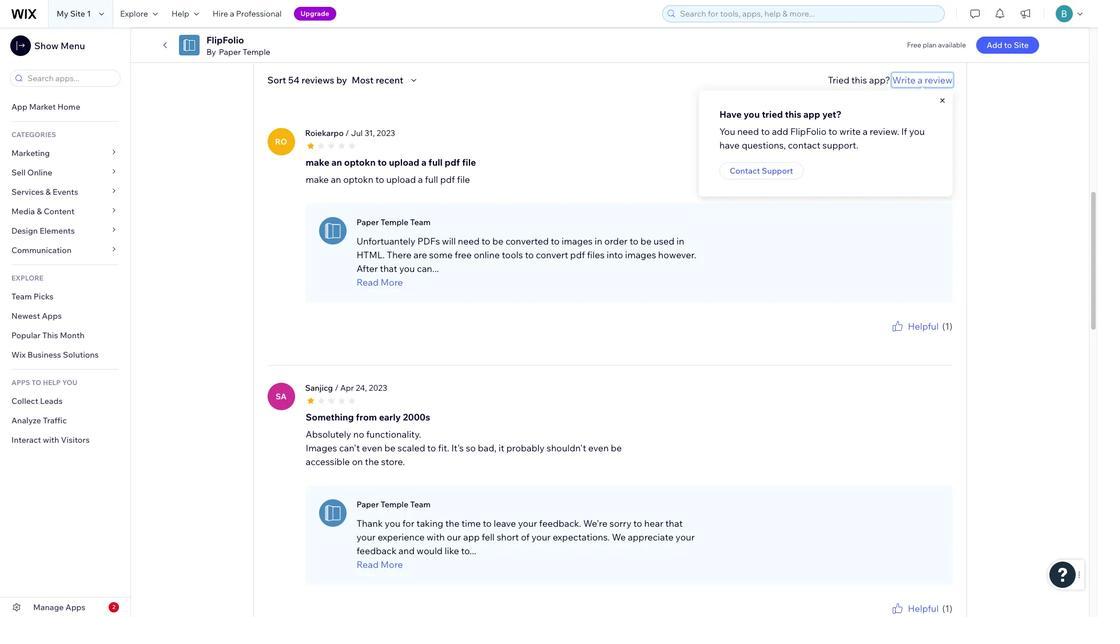Task type: vqa. For each thing, say whether or not it's contained in the screenshot.
/
yes



Task type: locate. For each thing, give the bounding box(es) containing it.
the left "store."
[[365, 456, 379, 468]]

paper temple team up unfortuantely
[[357, 217, 431, 227]]

1 horizontal spatial site
[[1014, 40, 1029, 50]]

read inside unfortuantely pdfs will need to be converted to images in order to be used in html. there are some free online tools to convert pdf files into images however. after that you can... read more
[[357, 277, 379, 288]]

1 more from the top
[[381, 277, 403, 288]]

something from early 2000s absolutely no functionality. images can't even be scaled to fit. it's so bad, it probably shouldn't even be accessible on the store.
[[306, 412, 622, 468]]

hear
[[645, 518, 664, 530]]

app down 'time'
[[463, 532, 480, 543]]

read inside thank you for taking the time to leave your feedback. we're sorry to hear that your experience with our app fell short of your expectations. we appreciate your feedback and would like to... read more
[[357, 559, 379, 571]]

to inside something from early 2000s absolutely no functionality. images can't even be scaled to fit. it's so bad, it probably shouldn't even be accessible on the store.
[[427, 443, 436, 454]]

1 make from the top
[[306, 157, 330, 168]]

have
[[720, 140, 740, 151]]

1 read more button from the top
[[357, 276, 700, 289]]

2 helpful from the top
[[908, 603, 939, 615]]

unfortuantely pdfs will need to be converted to images in order to be used in html. there are some free online tools to convert pdf files into images however. after that you can... read more
[[357, 236, 697, 288]]

unfortuantely
[[357, 236, 416, 247]]

with inside thank you for taking the time to leave your feedback. we're sorry to hear that your experience with our app fell short of your expectations. we appreciate your feedback and would like to... read more
[[427, 532, 445, 543]]

read for unfortuantely pdfs will need to be converted to images in order to be used in html. there are some free online tools to convert pdf files into images however. after that you can... read more
[[357, 277, 379, 288]]

1 helpful button from the top
[[891, 320, 939, 333]]

optokn
[[344, 157, 376, 168], [343, 174, 374, 185]]

hire a professional link
[[206, 0, 289, 27]]

more for after
[[381, 277, 403, 288]]

used
[[654, 236, 675, 247]]

jul
[[351, 128, 363, 138]]

a inside have you tried this app yet? you need to add flipfolio to write a review. if you have questions, contact support.
[[863, 126, 868, 137]]

0 horizontal spatial even
[[362, 443, 383, 454]]

this left app?
[[852, 74, 867, 86]]

wix
[[11, 350, 26, 360]]

Search apps... field
[[24, 70, 117, 86]]

team down explore
[[11, 292, 32, 302]]

& left events
[[46, 187, 51, 197]]

2 vertical spatial paper
[[357, 500, 379, 510]]

1 vertical spatial thank
[[357, 518, 383, 530]]

roiekarpo
[[305, 128, 344, 138]]

app inside thank you for taking the time to leave your feedback. we're sorry to hear that your experience with our app fell short of your expectations. we appreciate your feedback and would like to... read more
[[463, 532, 480, 543]]

1 horizontal spatial thank
[[862, 333, 882, 342]]

paper temple team up experience
[[357, 500, 431, 510]]

1 vertical spatial with
[[427, 532, 445, 543]]

0 vertical spatial paper temple image
[[319, 217, 346, 245]]

absolutely
[[306, 429, 351, 440]]

0 horizontal spatial &
[[37, 207, 42, 217]]

1 vertical spatial on
[[352, 456, 363, 468]]

categories
[[11, 130, 56, 139]]

need up the free
[[458, 236, 480, 247]]

helpful button for thank you for taking the time to leave your feedback. we're sorry to hear that your experience with our app fell short of your expectations. we appreciate your feedback and would like to... read more
[[891, 602, 939, 616]]

& right media at the left top
[[37, 207, 42, 217]]

1 vertical spatial optokn
[[343, 174, 374, 185]]

0 horizontal spatial for
[[403, 518, 415, 530]]

0 vertical spatial team
[[410, 217, 431, 227]]

flipfolio up by
[[207, 34, 244, 46]]

0 horizontal spatial need
[[458, 236, 480, 247]]

more down and
[[381, 559, 403, 571]]

1 vertical spatial the
[[446, 518, 460, 530]]

/ left apr
[[335, 383, 339, 393]]

1 vertical spatial temple
[[381, 217, 409, 227]]

show
[[34, 40, 59, 51]]

54 right sort
[[288, 74, 300, 86]]

time
[[462, 518, 481, 530]]

more for and
[[381, 559, 403, 571]]

that down there
[[380, 263, 397, 274]]

0 horizontal spatial feedback
[[357, 546, 397, 557]]

apps right manage
[[66, 603, 85, 613]]

0 vertical spatial apps
[[42, 311, 62, 322]]

/
[[346, 128, 349, 138], [335, 383, 339, 393]]

0 vertical spatial on
[[299, 16, 310, 28]]

images up files
[[562, 236, 593, 247]]

read
[[357, 277, 379, 288], [357, 559, 379, 571]]

1 horizontal spatial need
[[738, 126, 759, 137]]

1 horizontal spatial on
[[352, 456, 363, 468]]

1 horizontal spatial flipfolio
[[791, 126, 827, 137]]

app left yet?
[[804, 109, 821, 120]]

flipfolio
[[207, 34, 244, 46], [791, 126, 827, 137]]

the up our
[[446, 518, 460, 530]]

this inside have you tried this app yet? you need to add flipfolio to write a review. if you have questions, contact support.
[[785, 109, 802, 120]]

1 in from the left
[[595, 236, 603, 247]]

sort
[[267, 74, 286, 86]]

thank for thank you for your feedback
[[862, 333, 882, 342]]

0 vertical spatial need
[[738, 126, 759, 137]]

for inside thank you for taking the time to leave your feedback. we're sorry to hear that your experience with our app fell short of your expectations. we appreciate your feedback and would like to... read more
[[403, 518, 415, 530]]

1 horizontal spatial /
[[346, 128, 349, 138]]

images right into
[[625, 249, 656, 261]]

1 horizontal spatial &
[[46, 187, 51, 197]]

that right 'hear'
[[666, 518, 683, 530]]

helpful button for unfortuantely pdfs will need to be converted to images in order to be used in html. there are some free online tools to convert pdf files into images however. after that you can... read more
[[891, 320, 939, 333]]

0 horizontal spatial app
[[463, 532, 480, 543]]

1 horizontal spatial 54
[[312, 16, 323, 28]]

this right tried
[[785, 109, 802, 120]]

market
[[29, 102, 56, 112]]

my
[[57, 9, 68, 19]]

1 vertical spatial make
[[306, 174, 329, 185]]

thank you for taking the time to leave your feedback. we're sorry to hear that your experience with our app fell short of your expectations. we appreciate your feedback and would like to... read more
[[357, 518, 695, 571]]

/ for an
[[346, 128, 349, 138]]

content
[[44, 207, 75, 217]]

like
[[445, 546, 459, 557]]

temple up sort
[[243, 47, 270, 57]]

2 vertical spatial pdf
[[570, 249, 585, 261]]

1 (1) from the top
[[943, 321, 953, 332]]

2 read from the top
[[357, 559, 379, 571]]

store.
[[381, 456, 405, 468]]

1 horizontal spatial this
[[852, 74, 867, 86]]

1 horizontal spatial with
[[427, 532, 445, 543]]

0 vertical spatial app
[[804, 109, 821, 120]]

make an optokn to upload a full pdf file make an optokn to upload a full pdf file
[[306, 157, 476, 185]]

support
[[762, 166, 793, 176]]

0 vertical spatial paper temple team
[[357, 217, 431, 227]]

0 vertical spatial with
[[43, 435, 59, 446]]

1 vertical spatial read more button
[[357, 558, 700, 572]]

hire
[[213, 9, 228, 19]]

1 vertical spatial that
[[666, 518, 683, 530]]

1 vertical spatial /
[[335, 383, 339, 393]]

1 vertical spatial helpful button
[[891, 602, 939, 616]]

on inside something from early 2000s absolutely no functionality. images can't even be scaled to fit. it's so bad, it probably shouldn't even be accessible on the store.
[[352, 456, 363, 468]]

fit.
[[438, 443, 449, 454]]

read more button down of
[[357, 558, 700, 572]]

0 vertical spatial read more button
[[357, 276, 700, 289]]

need inside have you tried this app yet? you need to add flipfolio to write a review. if you have questions, contact support.
[[738, 126, 759, 137]]

to inside button
[[1005, 40, 1012, 50]]

0 horizontal spatial apps
[[42, 311, 62, 322]]

app?
[[869, 74, 891, 86]]

on right the (based
[[299, 16, 310, 28]]

be up online
[[493, 236, 504, 247]]

thank
[[862, 333, 882, 342], [357, 518, 383, 530]]

54 left reviews) on the left top
[[312, 16, 323, 28]]

1 vertical spatial need
[[458, 236, 480, 247]]

read more button for of
[[357, 558, 700, 572]]

1 vertical spatial 2023
[[369, 383, 387, 393]]

apps up this
[[42, 311, 62, 322]]

0 vertical spatial the
[[365, 456, 379, 468]]

apps to help you
[[11, 379, 77, 387]]

with inside sidebar element
[[43, 435, 59, 446]]

from
[[356, 412, 377, 423]]

1 vertical spatial 54
[[288, 74, 300, 86]]

even
[[362, 443, 383, 454], [588, 443, 609, 454]]

helpful button
[[891, 320, 939, 333], [891, 602, 939, 616]]

marketing
[[11, 148, 50, 158]]

1 horizontal spatial apps
[[66, 603, 85, 613]]

0 vertical spatial pdf
[[445, 157, 460, 168]]

that
[[380, 263, 397, 274], [666, 518, 683, 530]]

paper temple image
[[319, 217, 346, 245], [319, 500, 346, 527]]

paper for something
[[357, 500, 379, 510]]

files
[[587, 249, 605, 261]]

wix business solutions
[[11, 350, 99, 360]]

1 vertical spatial app
[[463, 532, 480, 543]]

flipfolio inside have you tried this app yet? you need to add flipfolio to write a review. if you have questions, contact support.
[[791, 126, 827, 137]]

be left used
[[641, 236, 652, 247]]

1 vertical spatial images
[[625, 249, 656, 261]]

read more button for to
[[357, 276, 700, 289]]

1 read from the top
[[357, 277, 379, 288]]

expectations.
[[553, 532, 610, 543]]

0 vertical spatial for
[[897, 333, 906, 342]]

0 vertical spatial 54
[[312, 16, 323, 28]]

0 horizontal spatial thank
[[357, 518, 383, 530]]

tried this app? write a review
[[828, 74, 953, 86]]

thank inside thank you for taking the time to leave your feedback. we're sorry to hear that your experience with our app fell short of your expectations. we appreciate your feedback and would like to... read more
[[357, 518, 383, 530]]

1 vertical spatial read
[[357, 559, 379, 571]]

0 vertical spatial 2023
[[377, 128, 395, 138]]

and
[[399, 546, 415, 557]]

1 vertical spatial flipfolio
[[791, 126, 827, 137]]

paper temple image down accessible
[[319, 500, 346, 527]]

feedback
[[923, 333, 953, 342], [357, 546, 397, 557]]

0 vertical spatial thank
[[862, 333, 882, 342]]

site left 1
[[70, 9, 85, 19]]

24,
[[356, 383, 367, 393]]

would
[[417, 546, 443, 557]]

elements
[[40, 226, 75, 236]]

2023 for early
[[369, 383, 387, 393]]

no
[[353, 429, 364, 440]]

0 vertical spatial (1)
[[943, 321, 953, 332]]

0 vertical spatial helpful button
[[891, 320, 939, 333]]

0 vertical spatial this
[[852, 74, 867, 86]]

1 vertical spatial paper temple image
[[319, 500, 346, 527]]

1 vertical spatial this
[[785, 109, 802, 120]]

are
[[414, 249, 427, 261]]

bad,
[[478, 443, 497, 454]]

media & content link
[[0, 202, 130, 221]]

paper up experience
[[357, 500, 379, 510]]

0 vertical spatial optokn
[[344, 157, 376, 168]]

1 horizontal spatial app
[[804, 109, 821, 120]]

2 vertical spatial temple
[[381, 500, 409, 510]]

1 vertical spatial (1)
[[943, 603, 953, 615]]

write
[[893, 74, 916, 86]]

0 horizontal spatial the
[[365, 456, 379, 468]]

0 vertical spatial make
[[306, 157, 330, 168]]

team up taking
[[410, 500, 431, 510]]

business
[[27, 350, 61, 360]]

paper for make
[[357, 217, 379, 227]]

need right you
[[738, 126, 759, 137]]

newest
[[11, 311, 40, 322]]

2023
[[377, 128, 395, 138], [369, 383, 387, 393]]

paper temple team
[[357, 217, 431, 227], [357, 500, 431, 510]]

1 horizontal spatial for
[[897, 333, 906, 342]]

we're
[[584, 518, 608, 530]]

&
[[46, 187, 51, 197], [37, 207, 42, 217]]

19
[[959, 22, 967, 31]]

0 horizontal spatial images
[[562, 236, 593, 247]]

1 horizontal spatial feedback
[[923, 333, 953, 342]]

1 horizontal spatial that
[[666, 518, 683, 530]]

1 horizontal spatial images
[[625, 249, 656, 261]]

Search for tools, apps, help & more... field
[[677, 6, 941, 22]]

on down can't
[[352, 456, 363, 468]]

0 horizontal spatial flipfolio
[[207, 34, 244, 46]]

paper right by
[[219, 47, 241, 57]]

apr
[[340, 383, 354, 393]]

1 even from the left
[[362, 443, 383, 454]]

team up pdfs
[[410, 217, 431, 227]]

temple up unfortuantely
[[381, 217, 409, 227]]

0 vertical spatial &
[[46, 187, 51, 197]]

0 vertical spatial /
[[346, 128, 349, 138]]

0 vertical spatial paper
[[219, 47, 241, 57]]

roiekarpo / jul 31, 2023
[[305, 128, 395, 138]]

you
[[744, 109, 760, 120], [910, 126, 925, 137], [399, 263, 415, 274], [883, 333, 895, 342], [385, 518, 401, 530]]

in up however.
[[677, 236, 684, 247]]

read more button down tools
[[357, 276, 700, 289]]

1 vertical spatial feedback
[[357, 546, 397, 557]]

0 vertical spatial read
[[357, 277, 379, 288]]

paper up unfortuantely
[[357, 217, 379, 227]]

analyze traffic link
[[0, 411, 130, 431]]

tools
[[502, 249, 523, 261]]

sorry
[[610, 518, 632, 530]]

2 paper temple image from the top
[[319, 500, 346, 527]]

tried
[[828, 74, 850, 86]]

you inside thank you for taking the time to leave your feedback. we're sorry to hear that your experience with our app fell short of your expectations. we appreciate your feedback and would like to... read more
[[385, 518, 401, 530]]

app inside have you tried this app yet? you need to add flipfolio to write a review. if you have questions, contact support.
[[804, 109, 821, 120]]

2 more from the top
[[381, 559, 403, 571]]

free plan available
[[907, 41, 966, 49]]

0 vertical spatial that
[[380, 263, 397, 274]]

1 vertical spatial apps
[[66, 603, 85, 613]]

1 helpful from the top
[[908, 321, 939, 332]]

paper temple image for unfortuantely pdfs will need to be converted to images in order to be used in html. there are some free online tools to convert pdf files into images however. after that you can... read more
[[319, 217, 346, 245]]

shouldn't
[[547, 443, 586, 454]]

design elements
[[11, 226, 75, 236]]

0 horizontal spatial this
[[785, 109, 802, 120]]

2 read more button from the top
[[357, 558, 700, 572]]

1 horizontal spatial the
[[446, 518, 460, 530]]

2 helpful button from the top
[[891, 602, 939, 616]]

more inside unfortuantely pdfs will need to be converted to images in order to be used in html. there are some free online tools to convert pdf files into images however. after that you can... read more
[[381, 277, 403, 288]]

2023 right 24,
[[369, 383, 387, 393]]

flipfolio up contact
[[791, 126, 827, 137]]

0 vertical spatial feedback
[[923, 333, 953, 342]]

& for content
[[37, 207, 42, 217]]

paper temple image left unfortuantely
[[319, 217, 346, 245]]

1 vertical spatial site
[[1014, 40, 1029, 50]]

even right shouldn't
[[588, 443, 609, 454]]

(1)
[[943, 321, 953, 332], [943, 603, 953, 615]]

1 vertical spatial team
[[11, 292, 32, 302]]

1 paper temple team from the top
[[357, 217, 431, 227]]

1 vertical spatial file
[[457, 174, 470, 185]]

0 vertical spatial file
[[462, 157, 476, 168]]

0 vertical spatial an
[[332, 157, 342, 168]]

read down experience
[[357, 559, 379, 571]]

with down traffic
[[43, 435, 59, 446]]

in up files
[[595, 236, 603, 247]]

/ for from
[[335, 383, 339, 393]]

most recent
[[352, 74, 404, 86]]

app
[[11, 102, 27, 112]]

with
[[43, 435, 59, 446], [427, 532, 445, 543]]

even down no
[[362, 443, 383, 454]]

read down 'after'
[[357, 277, 379, 288]]

2 paper temple team from the top
[[357, 500, 431, 510]]

be up "store."
[[385, 443, 396, 454]]

0 horizontal spatial with
[[43, 435, 59, 446]]

a
[[230, 9, 234, 19], [918, 74, 923, 86], [863, 126, 868, 137], [422, 157, 427, 168], [418, 174, 423, 185]]

site right add at the top
[[1014, 40, 1029, 50]]

0 vertical spatial images
[[562, 236, 593, 247]]

with down taking
[[427, 532, 445, 543]]

0 vertical spatial more
[[381, 277, 403, 288]]

be right shouldn't
[[611, 443, 622, 454]]

0 vertical spatial flipfolio
[[207, 34, 244, 46]]

more down there
[[381, 277, 403, 288]]

site
[[70, 9, 85, 19], [1014, 40, 1029, 50]]

feedback inside thank you for taking the time to leave your feedback. we're sorry to hear that your experience with our app fell short of your expectations. we appreciate your feedback and would like to... read more
[[357, 546, 397, 557]]

2 vertical spatial team
[[410, 500, 431, 510]]

professional
[[236, 9, 282, 19]]

1 vertical spatial paper temple team
[[357, 500, 431, 510]]

/ left jul at the left of page
[[346, 128, 349, 138]]

temple up experience
[[381, 500, 409, 510]]

2 (1) from the top
[[943, 603, 953, 615]]

our
[[447, 532, 461, 543]]

convert
[[536, 249, 568, 261]]

1 vertical spatial more
[[381, 559, 403, 571]]

need inside unfortuantely pdfs will need to be converted to images in order to be used in html. there are some free online tools to convert pdf files into images however. after that you can... read more
[[458, 236, 480, 247]]

online
[[474, 249, 500, 261]]

file
[[462, 157, 476, 168], [457, 174, 470, 185]]

add to site
[[987, 40, 1029, 50]]

more inside thank you for taking the time to leave your feedback. we're sorry to hear that your experience with our app fell short of your expectations. we appreciate your feedback and would like to... read more
[[381, 559, 403, 571]]

traffic
[[43, 416, 67, 426]]

2 in from the left
[[677, 236, 684, 247]]

1 vertical spatial for
[[403, 518, 415, 530]]

sanjicg / apr 24, 2023
[[305, 383, 387, 393]]

2023 right 31,
[[377, 128, 395, 138]]

1 paper temple image from the top
[[319, 217, 346, 245]]



Task type: describe. For each thing, give the bounding box(es) containing it.
popular
[[11, 331, 41, 341]]

(1) for unfortuantely pdfs will need to be converted to images in order to be used in html. there are some free online tools to convert pdf files into images however. after that you can... read more
[[943, 321, 953, 332]]

team picks
[[11, 292, 54, 302]]

month
[[60, 331, 85, 341]]

tried
[[762, 109, 783, 120]]

sa
[[276, 392, 287, 402]]

sanjicg
[[305, 383, 333, 393]]

interact with visitors link
[[0, 431, 130, 450]]

after
[[357, 263, 378, 274]]

& for events
[[46, 187, 51, 197]]

functionality.
[[366, 429, 421, 440]]

something
[[306, 412, 354, 423]]

show menu
[[34, 40, 85, 51]]

pdf inside unfortuantely pdfs will need to be converted to images in order to be used in html. there are some free online tools to convert pdf files into images however. after that you can... read more
[[570, 249, 585, 261]]

contact
[[788, 140, 821, 151]]

collect leads
[[11, 396, 63, 407]]

you for this
[[744, 109, 760, 120]]

marketing link
[[0, 144, 130, 163]]

0 vertical spatial upload
[[389, 157, 419, 168]]

explore
[[120, 9, 148, 19]]

team for make an optokn to upload a full pdf file make an optokn to upload a full pdf file
[[410, 217, 431, 227]]

popular this month link
[[0, 326, 130, 346]]

design
[[11, 226, 38, 236]]

the inside thank you for taking the time to leave your feedback. we're sorry to hear that your experience with our app fell short of your expectations. we appreciate your feedback and would like to... read more
[[446, 518, 460, 530]]

most
[[352, 74, 374, 86]]

interact with visitors
[[11, 435, 90, 446]]

review
[[925, 74, 953, 86]]

contact
[[730, 166, 760, 176]]

2023 for optokn
[[377, 128, 395, 138]]

team for something from early 2000s absolutely no functionality. images can't even be scaled to fit. it's so bad, it probably shouldn't even be accessible on the store.
[[410, 500, 431, 510]]

menu
[[61, 40, 85, 51]]

contact support button
[[720, 162, 804, 180]]

helpful for thank you for taking the time to leave your feedback. we're sorry to hear that your experience with our app fell short of your expectations. we appreciate your feedback and would like to... read more
[[908, 603, 939, 615]]

sell
[[11, 168, 26, 178]]

manage
[[33, 603, 64, 613]]

however.
[[658, 249, 697, 261]]

feedback.
[[539, 518, 582, 530]]

that inside unfortuantely pdfs will need to be converted to images in order to be used in html. there are some free online tools to convert pdf files into images however. after that you can... read more
[[380, 263, 397, 274]]

taking
[[417, 518, 443, 530]]

probably
[[507, 443, 545, 454]]

reviews)
[[325, 16, 360, 28]]

converted
[[506, 236, 549, 247]]

temple for make an optokn to upload a full pdf file
[[381, 217, 409, 227]]

if
[[902, 126, 908, 137]]

images
[[306, 443, 337, 454]]

flipfolio by paper temple
[[207, 34, 270, 57]]

paper inside flipfolio by paper temple
[[219, 47, 241, 57]]

you for your
[[883, 333, 895, 342]]

this
[[42, 331, 58, 341]]

upgrade button
[[294, 7, 336, 21]]

paper temple team for unfortuantely
[[357, 217, 431, 227]]

thank for thank you for taking the time to leave your feedback. we're sorry to hear that your experience with our app fell short of your expectations. we appreciate your feedback and would like to... read more
[[357, 518, 383, 530]]

that inside thank you for taking the time to leave your feedback. we're sorry to hear that your experience with our app fell short of your expectations. we appreciate your feedback and would like to... read more
[[666, 518, 683, 530]]

flipfolio logo image
[[179, 35, 200, 55]]

1 vertical spatial upload
[[386, 174, 416, 185]]

analyze traffic
[[11, 416, 67, 426]]

(1) for thank you for taking the time to leave your feedback. we're sorry to hear that your experience with our app fell short of your expectations. we appreciate your feedback and would like to... read more
[[943, 603, 953, 615]]

read for thank you for taking the time to leave your feedback. we're sorry to hear that your experience with our app fell short of your expectations. we appreciate your feedback and would like to... read more
[[357, 559, 379, 571]]

popular this month
[[11, 331, 85, 341]]

review.
[[870, 126, 900, 137]]

you for taking
[[385, 518, 401, 530]]

scaled
[[398, 443, 425, 454]]

1 vertical spatial full
[[425, 174, 438, 185]]

online
[[27, 168, 52, 178]]

available
[[938, 41, 966, 49]]

1 vertical spatial an
[[331, 174, 341, 185]]

it's
[[452, 443, 464, 454]]

2000s
[[403, 412, 430, 423]]

free
[[907, 41, 922, 49]]

paper temple image for thank you for taking the time to leave your feedback. we're sorry to hear that your experience with our app fell short of your expectations. we appreciate your feedback and would like to... read more
[[319, 500, 346, 527]]

it
[[499, 443, 505, 454]]

sidebar element
[[0, 27, 131, 618]]

0 horizontal spatial on
[[299, 16, 310, 28]]

write a review button
[[893, 73, 953, 87]]

1
[[87, 9, 91, 19]]

to...
[[461, 546, 477, 557]]

for for your
[[897, 333, 906, 342]]

1 vertical spatial pdf
[[440, 174, 455, 185]]

pdfs
[[418, 236, 440, 247]]

newest apps
[[11, 311, 62, 322]]

explore
[[11, 274, 43, 283]]

appreciate
[[628, 532, 674, 543]]

thank you for your feedback
[[862, 333, 953, 342]]

site inside button
[[1014, 40, 1029, 50]]

home
[[57, 102, 80, 112]]

will
[[442, 236, 456, 247]]

apps for newest apps
[[42, 311, 62, 322]]

help
[[172, 9, 189, 19]]

2 make from the top
[[306, 174, 329, 185]]

ro
[[275, 137, 287, 147]]

temple inside flipfolio by paper temple
[[243, 47, 270, 57]]

the inside something from early 2000s absolutely no functionality. images can't even be scaled to fit. it's so bad, it probably shouldn't even be accessible on the store.
[[365, 456, 379, 468]]

order
[[605, 236, 628, 247]]

paper temple team for thank
[[357, 500, 431, 510]]

for for taking
[[403, 518, 415, 530]]

app market home
[[11, 102, 80, 112]]

app market home link
[[0, 97, 130, 117]]

0 horizontal spatial 54
[[288, 74, 300, 86]]

apps
[[11, 379, 30, 387]]

temple for something from early 2000s
[[381, 500, 409, 510]]

0 vertical spatial full
[[429, 157, 443, 168]]

31,
[[365, 128, 375, 138]]

media
[[11, 207, 35, 217]]

free
[[455, 249, 472, 261]]

communication link
[[0, 241, 130, 260]]

team inside sidebar element
[[11, 292, 32, 302]]

sell online
[[11, 168, 52, 178]]

to
[[32, 379, 41, 387]]

2 even from the left
[[588, 443, 609, 454]]

helpful for unfortuantely pdfs will need to be converted to images in order to be used in html. there are some free online tools to convert pdf files into images however. after that you can... read more
[[908, 321, 939, 332]]

my site 1
[[57, 9, 91, 19]]

team picks link
[[0, 287, 130, 307]]

0 vertical spatial site
[[70, 9, 85, 19]]

you inside unfortuantely pdfs will need to be converted to images in order to be used in html. there are some free online tools to convert pdf files into images however. after that you can... read more
[[399, 263, 415, 274]]

apps for manage apps
[[66, 603, 85, 613]]

flipfolio inside flipfolio by paper temple
[[207, 34, 244, 46]]



